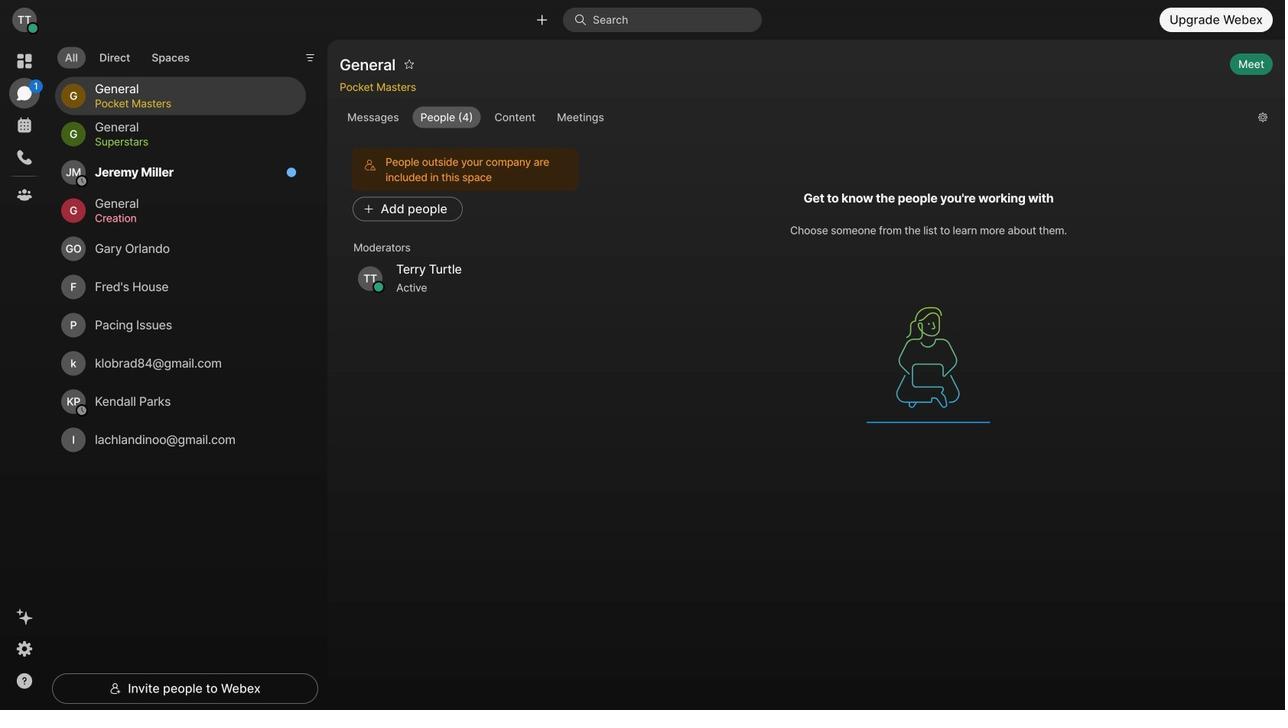 Task type: vqa. For each thing, say whether or not it's contained in the screenshot.
Add Team Moderator List Item
no



Task type: describe. For each thing, give the bounding box(es) containing it.
pocket masters element
[[95, 95, 288, 112]]

pacing issues list item
[[55, 306, 306, 345]]

creation element
[[95, 210, 288, 227]]

terry turtleactive list item
[[346, 259, 581, 299]]

jeremy miller, new messages list item
[[55, 153, 306, 192]]

active element
[[396, 279, 569, 297]]

kendall parks list item
[[55, 383, 306, 421]]

fred's house list item
[[55, 268, 306, 306]]



Task type: locate. For each thing, give the bounding box(es) containing it.
2 general list item from the top
[[55, 115, 306, 153]]

general list item
[[55, 77, 306, 115], [55, 115, 306, 153], [55, 192, 306, 230]]

3 general list item from the top
[[55, 192, 306, 230]]

tab list
[[54, 38, 201, 73]]

1 general list item from the top
[[55, 77, 306, 115]]

general list item down superstars element
[[55, 192, 306, 230]]

klobrad84@gmail.com list item
[[55, 345, 306, 383]]

general list item up superstars element
[[55, 77, 306, 115]]

group
[[340, 107, 1246, 128]]

superstars element
[[95, 134, 288, 150]]

new messages image
[[286, 167, 297, 178]]

general list item down pocket masters element
[[55, 115, 306, 153]]

gary orlando list item
[[55, 230, 306, 268]]

lachlandinoo@gmail.com list item
[[55, 421, 306, 459]]

webex tab list
[[9, 46, 43, 210]]

navigation
[[0, 40, 49, 711]]



